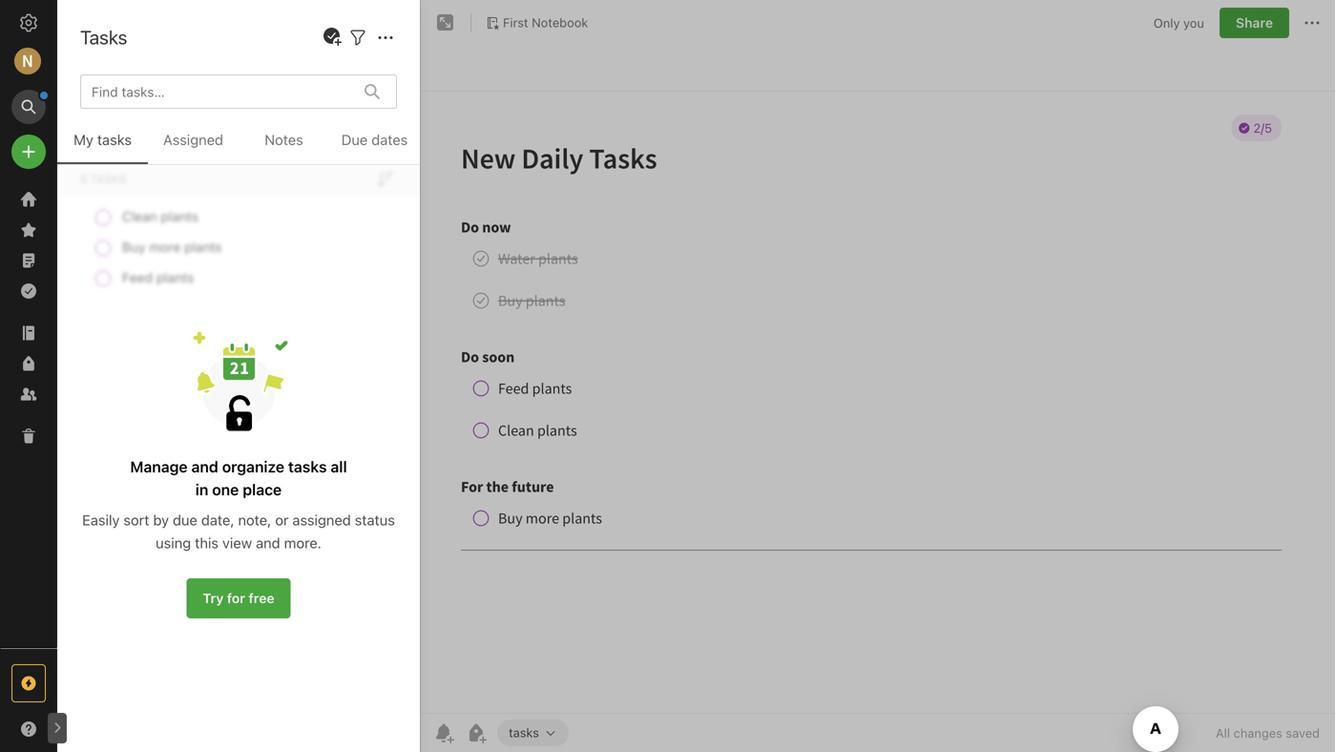 Task type: describe. For each thing, give the bounding box(es) containing it.
a
[[82, 154, 88, 168]]

for
[[227, 590, 245, 606]]

add a reminder image
[[432, 722, 455, 744]]

you
[[1184, 16, 1204, 30]]

1 do from the left
[[82, 129, 99, 145]]

expand note image
[[434, 11, 457, 34]]

in
[[195, 481, 208, 499]]

note,
[[238, 512, 271, 528]]

tasks inside note list element
[[195, 154, 223, 167]]

organize
[[222, 458, 284, 476]]

my tasks
[[74, 131, 132, 148]]

share button
[[1220, 8, 1289, 38]]

all
[[331, 458, 347, 476]]

free
[[249, 590, 274, 606]]

and inside easily sort by due date, note, or assigned status using this view and more.
[[256, 534, 280, 551]]

filter tasks image
[[346, 26, 369, 49]]

notes inside notes "button"
[[265, 131, 303, 148]]

date,
[[201, 512, 234, 528]]

WHAT'S NEW field
[[0, 714, 57, 744]]

one
[[212, 481, 239, 499]]

for
[[187, 129, 207, 145]]

more.
[[284, 534, 322, 551]]

new daily tasks do now do soon for the future
[[82, 109, 271, 145]]

note list element
[[57, 0, 421, 752]]

first
[[503, 15, 528, 30]]

a few minutes ago
[[82, 154, 180, 168]]

2 do from the left
[[132, 129, 149, 145]]

add tag image
[[465, 722, 488, 744]]

due dates button
[[329, 128, 420, 164]]

0 vertical spatial tasks
[[80, 26, 127, 48]]

easily
[[82, 512, 120, 528]]

my
[[74, 131, 93, 148]]

ago
[[160, 154, 180, 168]]

now
[[103, 129, 128, 145]]

due
[[341, 131, 368, 148]]

changes
[[1234, 726, 1283, 740]]

tasks inside new daily tasks do now do soon for the future
[[148, 109, 184, 125]]

minutes
[[114, 154, 157, 168]]

by
[[153, 512, 169, 528]]

2/5
[[103, 175, 121, 189]]

more actions and view options image
[[374, 26, 397, 49]]

future
[[234, 129, 271, 145]]

status
[[355, 512, 395, 528]]

only you
[[1154, 16, 1204, 30]]

daily
[[114, 109, 145, 125]]

assigned
[[292, 512, 351, 528]]

notebook
[[532, 15, 588, 30]]

the
[[210, 129, 230, 145]]

soon
[[153, 129, 183, 145]]

click to expand image
[[49, 717, 63, 740]]

first notebook
[[503, 15, 588, 30]]



Task type: vqa. For each thing, say whether or not it's contained in the screenshot.
tasks within the Note Window element
yes



Task type: locate. For each thing, give the bounding box(es) containing it.
due dates
[[341, 131, 408, 148]]

or
[[275, 512, 289, 528]]

1 vertical spatial notes
[[265, 131, 303, 148]]

account image
[[14, 48, 41, 74]]

my tasks button
[[57, 128, 148, 164]]

0 vertical spatial and
[[191, 458, 218, 476]]

upgrade image
[[17, 672, 40, 695]]

1 horizontal spatial tasks
[[148, 109, 184, 125]]

try
[[203, 590, 224, 606]]

1 horizontal spatial do
[[132, 129, 149, 145]]

tasks button
[[497, 720, 569, 746]]

Filter tasks field
[[346, 25, 369, 49]]

0 vertical spatial notes
[[98, 19, 151, 42]]

do down daily
[[132, 129, 149, 145]]

easily sort by due date, note, or assigned status using this view and more.
[[82, 512, 395, 551]]

settings image
[[17, 11, 40, 34]]

manage
[[130, 458, 188, 476]]

try for free
[[203, 590, 274, 606]]

tasks inside tasks "button"
[[509, 726, 539, 740]]

using
[[156, 534, 191, 551]]

view
[[222, 534, 252, 551]]

new task image
[[321, 26, 344, 49]]

assigned button
[[148, 128, 239, 164]]

0 horizontal spatial notes
[[98, 19, 151, 42]]

tasks left all
[[288, 458, 327, 476]]

Note Editor text field
[[421, 92, 1335, 713]]

notes inside note list element
[[98, 19, 151, 42]]

this
[[195, 534, 219, 551]]

0 horizontal spatial do
[[82, 129, 99, 145]]

0 horizontal spatial and
[[191, 458, 218, 476]]

few
[[92, 154, 111, 168]]

notes right the
[[265, 131, 303, 148]]

assigned
[[163, 131, 223, 148]]

tasks up few
[[97, 131, 132, 148]]

try for free button
[[187, 578, 291, 618]]

notes button
[[239, 128, 329, 164]]

tasks up soon
[[148, 109, 184, 125]]

dates
[[371, 131, 408, 148]]

new
[[82, 109, 110, 125]]

and inside 'manage and organize tasks all in one place'
[[191, 458, 218, 476]]

notes up note
[[98, 19, 151, 42]]

and up in in the bottom of the page
[[191, 458, 218, 476]]

all changes saved
[[1216, 726, 1320, 740]]

do
[[82, 129, 99, 145], [132, 129, 149, 145]]

due
[[173, 512, 197, 528]]

1
[[80, 60, 86, 75]]

tasks
[[97, 131, 132, 148], [195, 154, 223, 167], [288, 458, 327, 476], [509, 726, 539, 740]]

1 vertical spatial and
[[256, 534, 280, 551]]

manage and organize tasks all in one place
[[130, 458, 347, 499]]

tree
[[0, 184, 57, 647]]

do down 'new' at the top left of page
[[82, 129, 99, 145]]

first notebook button
[[479, 10, 595, 36]]

tasks inside 'manage and organize tasks all in one place'
[[288, 458, 327, 476]]

Account field
[[0, 42, 57, 80]]

Find tasks… text field
[[84, 76, 353, 107]]

1 note
[[80, 60, 117, 75]]

note
[[90, 60, 117, 75]]

1 vertical spatial tasks
[[148, 109, 184, 125]]

saved
[[1286, 726, 1320, 740]]

1 horizontal spatial notes
[[265, 131, 303, 148]]

0 horizontal spatial tasks
[[80, 26, 127, 48]]

and down note,
[[256, 534, 280, 551]]

share
[[1236, 15, 1273, 31]]

and
[[191, 458, 218, 476], [256, 534, 280, 551]]

all
[[1216, 726, 1230, 740]]

1 horizontal spatial and
[[256, 534, 280, 551]]

tasks up note
[[80, 26, 127, 48]]

only
[[1154, 16, 1180, 30]]

tasks inside my tasks button
[[97, 131, 132, 148]]

notes
[[98, 19, 151, 42], [265, 131, 303, 148]]

note window element
[[421, 0, 1335, 752]]

More actions and view options field
[[369, 25, 397, 49]]

place
[[243, 481, 282, 499]]

tasks down the
[[195, 154, 223, 167]]

sort
[[123, 512, 149, 528]]

tasks right add tag image
[[509, 726, 539, 740]]

tasks
[[80, 26, 127, 48], [148, 109, 184, 125]]

home image
[[17, 188, 40, 211]]



